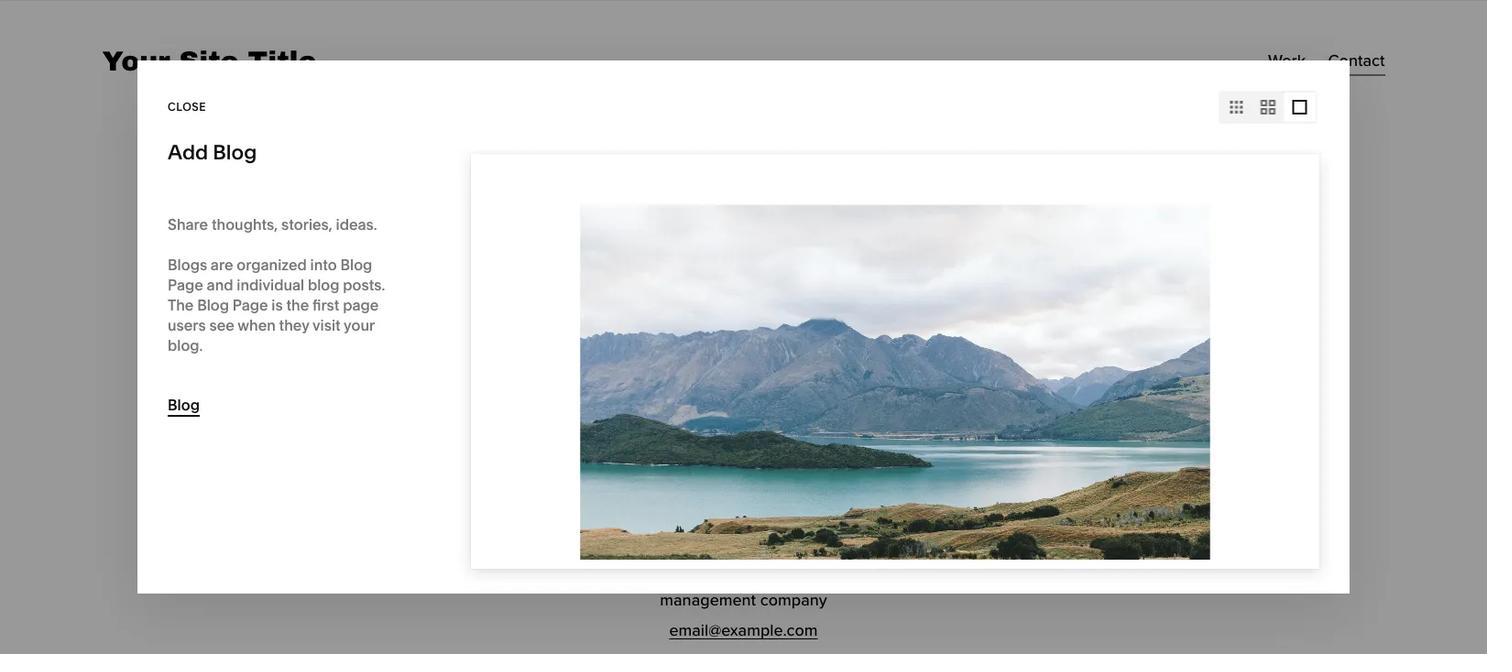 Task type: describe. For each thing, give the bounding box(es) containing it.
work
[[65, 194, 96, 209]]

but
[[142, 348, 159, 361]]

are
[[100, 333, 116, 346]]

pages
[[65, 333, 97, 346]]

work demo
[[65, 194, 135, 209]]

system pages
[[30, 567, 116, 582]]

navigation.
[[30, 362, 87, 376]]

learn
[[62, 377, 92, 390]]

navigation
[[68, 152, 144, 170]]

password-
[[30, 348, 86, 361]]

0 vertical spatial pages
[[30, 85, 106, 116]]

disabled
[[229, 333, 274, 346]]

pages inside 'button'
[[78, 567, 116, 582]]

website tools
[[30, 608, 114, 623]]

appear
[[216, 348, 253, 361]]

them.
[[30, 377, 60, 390]]

not for not linked is empty
[[110, 425, 127, 437]]

learn more link
[[62, 377, 122, 391]]

add a new page to the "main navigation" group image
[[238, 151, 258, 171]]

learn more
[[62, 377, 122, 390]]

is
[[163, 425, 171, 437]]

these
[[30, 333, 62, 346]]

search
[[90, 362, 126, 376]]

more
[[94, 377, 122, 390]]

tools
[[82, 608, 114, 623]]

system
[[30, 567, 75, 582]]

website tools button
[[30, 596, 283, 636]]

the
[[268, 348, 284, 361]]

contact button
[[0, 222, 313, 262]]

website
[[30, 608, 80, 623]]



Task type: locate. For each thing, give the bounding box(es) containing it.
linked for not linked is empty
[[129, 425, 161, 437]]

they're
[[190, 333, 226, 346]]

also
[[195, 362, 216, 376]]

discover
[[219, 362, 263, 376]]

demo
[[103, 196, 135, 209]]

linked left "is"
[[129, 425, 161, 437]]

can
[[173, 362, 192, 376]]

1 vertical spatial pages
[[78, 567, 116, 582]]

not down more
[[110, 425, 127, 437]]

pages up main navigation
[[30, 85, 106, 116]]

linked
[[59, 293, 105, 311], [129, 425, 161, 437]]

engines
[[129, 362, 170, 376]]

0 horizontal spatial not
[[30, 293, 55, 311]]

they
[[162, 348, 184, 361]]

add a new page to the "not linked" navigation group image
[[238, 292, 258, 312]]

1 vertical spatial linked
[[129, 425, 161, 437]]

main
[[30, 152, 65, 170]]

linked for not linked
[[59, 293, 105, 311]]

don't
[[187, 348, 214, 361]]

empty
[[173, 425, 204, 437]]

1 horizontal spatial linked
[[129, 425, 161, 437]]

pages up tools
[[78, 567, 116, 582]]

0 horizontal spatial linked
[[59, 293, 105, 311]]

or
[[276, 333, 287, 346]]

not linked
[[30, 293, 105, 311]]

1 vertical spatial not
[[110, 425, 127, 437]]

main navigation
[[30, 152, 144, 170]]

pages
[[30, 85, 106, 116], [78, 567, 116, 582]]

not linked is empty
[[110, 425, 204, 437]]

protected,
[[86, 348, 140, 361]]

linked up pages
[[59, 293, 105, 311]]

1 horizontal spatial not
[[110, 425, 127, 437]]

these pages are public unless they're disabled or password-protected, but they don't appear in the navigation. search engines can also discover them.
[[30, 333, 287, 390]]

unless
[[154, 333, 188, 346]]

0 vertical spatial linked
[[59, 293, 105, 311]]

not up these
[[30, 293, 55, 311]]

0 vertical spatial not
[[30, 293, 55, 311]]

contact
[[65, 234, 113, 250]]

not
[[30, 293, 55, 311], [110, 425, 127, 437]]

system pages button
[[30, 554, 283, 595]]

in
[[256, 348, 265, 361]]

public
[[119, 333, 151, 346]]

not for not linked
[[30, 293, 55, 311]]



Task type: vqa. For each thing, say whether or not it's contained in the screenshot.
"System Pages"
yes



